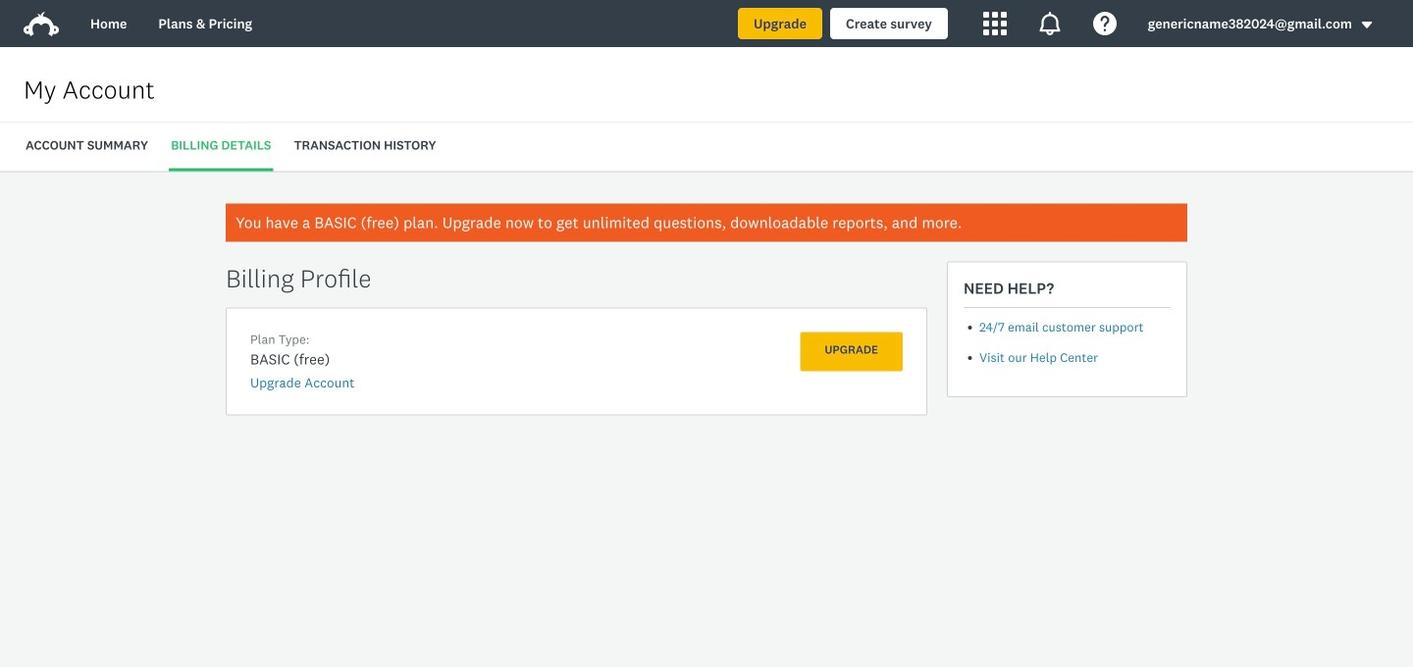 Task type: locate. For each thing, give the bounding box(es) containing it.
products icon image
[[983, 12, 1007, 35], [1038, 12, 1062, 35]]

1 horizontal spatial products icon image
[[1038, 12, 1062, 35]]

surveymonkey logo image
[[24, 12, 59, 36]]

0 horizontal spatial products icon image
[[983, 12, 1007, 35]]

2 products icon image from the left
[[1038, 12, 1062, 35]]



Task type: describe. For each thing, give the bounding box(es) containing it.
help icon image
[[1093, 12, 1117, 35]]

dropdown arrow image
[[1360, 18, 1374, 32]]

1 products icon image from the left
[[983, 12, 1007, 35]]



Task type: vqa. For each thing, say whether or not it's contained in the screenshot.
Brand Logo
no



